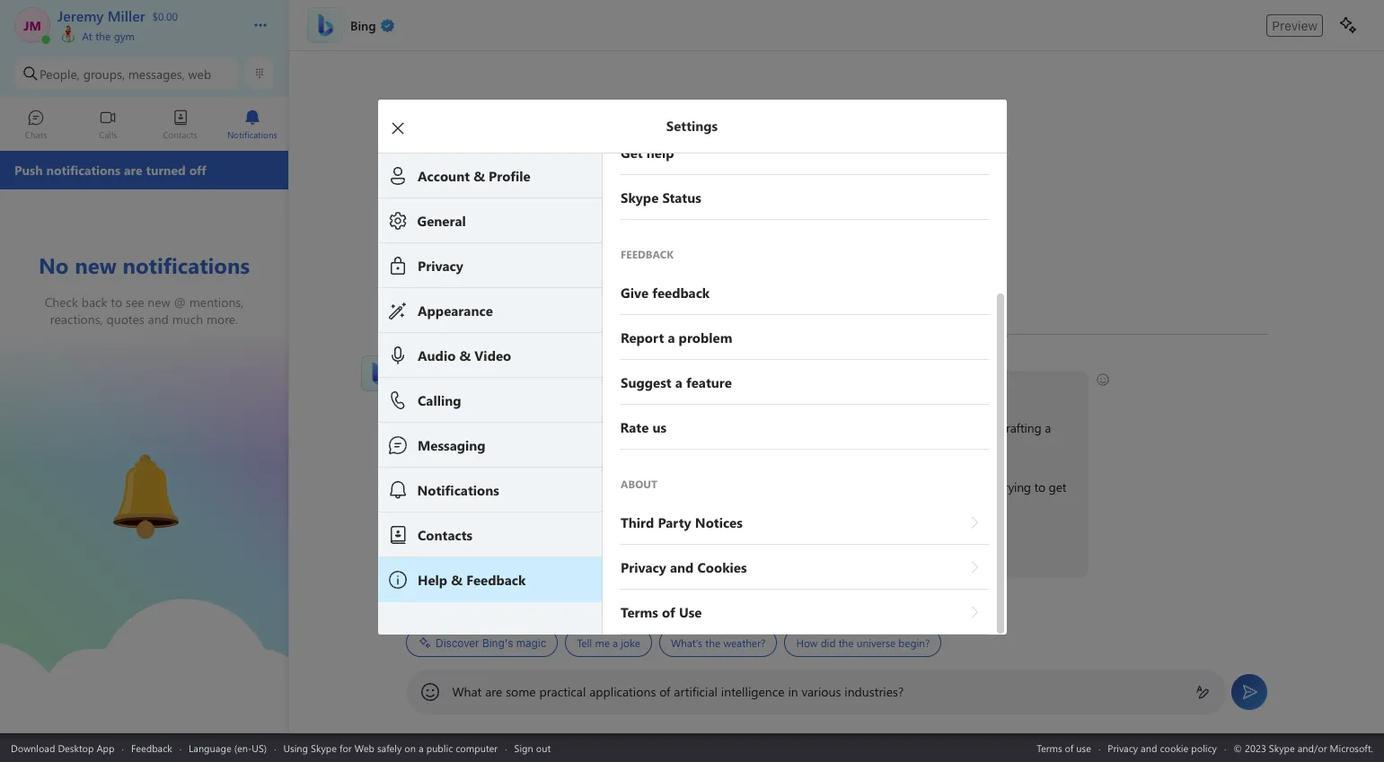 Task type: vqa. For each thing, say whether or not it's contained in the screenshot.
the of to the left
yes



Task type: describe. For each thing, give the bounding box(es) containing it.
kids.
[[506, 439, 530, 456]]

wednesday, november 8, 2023 heading
[[406, 314, 1268, 346]]

drafting
[[999, 420, 1041, 437]]

like
[[574, 420, 592, 437]]

1 i'm from the left
[[416, 479, 432, 496]]

weird.
[[805, 479, 837, 496]]

2 horizontal spatial for
[[861, 420, 876, 437]]

2 vertical spatial of
[[1065, 742, 1074, 755]]

so
[[513, 479, 525, 496]]

terms of use link
[[1037, 742, 1092, 755]]

.
[[626, 538, 629, 555]]

people, groups, messages, web button
[[14, 58, 238, 90]]

can
[[535, 380, 554, 397]]

magic
[[516, 637, 546, 650]]

me right give
[[760, 538, 777, 555]]

desktop
[[58, 742, 94, 755]]

bing's
[[482, 637, 513, 650]]

download desktop app
[[11, 742, 115, 755]]

universe
[[856, 636, 896, 651]]

3 i'm from the left
[[957, 479, 974, 496]]

1 get from the left
[[872, 479, 890, 496]]

0 horizontal spatial for
[[340, 742, 352, 755]]

gym
[[114, 29, 135, 43]]

tell me a joke
[[577, 636, 640, 651]]

what's the weather?
[[671, 636, 765, 651]]

is
[[464, 380, 472, 397]]

europe
[[943, 420, 981, 437]]

web
[[355, 742, 375, 755]]

are
[[485, 684, 503, 701]]

(smileeyes)
[[654, 379, 713, 396]]

me left 'any'
[[438, 420, 455, 437]]

on
[[405, 742, 416, 755]]

curious
[[464, 439, 503, 456]]

use
[[1077, 742, 1092, 755]]

9:24
[[432, 355, 452, 369]]

a right report
[[895, 538, 901, 555]]

Type a message text field
[[452, 684, 1181, 701]]

safely
[[377, 742, 402, 755]]

at the gym button
[[58, 25, 235, 43]]

to right the trying
[[1034, 479, 1045, 496]]

the for at
[[95, 29, 111, 43]]

bing,
[[406, 355, 429, 369]]

in inside ask me any type of question, like finding vegan restaurants in cambridge, itinerary for your trip to europe or drafting a story for curious kids. in groups, remember to mention me with @bing. i'm an ai preview, so i'm still learning. sometimes i might say something weird. don't get mad at me, i'm just trying to get better! if you want to start over, type
[[735, 420, 745, 437]]

to down vegan
[[650, 439, 661, 456]]

what's the weather? button
[[659, 629, 777, 658]]

and
[[1141, 742, 1158, 755]]

bing, 9:24 am
[[406, 355, 472, 369]]

story
[[416, 439, 443, 456]]

using skype for web safely on a public computer
[[283, 742, 498, 755]]

vegan
[[636, 420, 669, 437]]

bell
[[90, 447, 113, 466]]

tell
[[577, 636, 592, 651]]

applications
[[590, 684, 656, 701]]

mad
[[893, 479, 917, 496]]

what
[[452, 684, 482, 701]]

people,
[[40, 65, 80, 82]]

with
[[733, 439, 756, 456]]

hey,
[[416, 380, 439, 397]]

any
[[458, 420, 477, 437]]

various
[[802, 684, 841, 701]]

remember
[[590, 439, 646, 456]]

1 vertical spatial type
[[549, 538, 572, 555]]

computer
[[456, 742, 498, 755]]

policy
[[1192, 742, 1217, 755]]

sometimes
[[619, 479, 679, 496]]

preview
[[1273, 18, 1318, 33]]

give
[[735, 538, 757, 555]]

cookie
[[1160, 742, 1189, 755]]

or
[[984, 420, 995, 437]]

sign out link
[[514, 742, 551, 755]]

0 horizontal spatial just
[[835, 538, 855, 555]]

feedback link
[[131, 742, 172, 755]]

1 horizontal spatial in
[[788, 684, 799, 701]]

ask me any type of question, like finding vegan restaurants in cambridge, itinerary for your trip to europe or drafting a story for curious kids. in groups, remember to mention me with @bing. i'm an ai preview, so i'm still learning. sometimes i might say something weird. don't get mad at me, i'm just trying to get better! if you want to start over, type
[[416, 420, 1070, 555]]

want inside ask me any type of question, like finding vegan restaurants in cambridge, itinerary for your trip to europe or drafting a story for curious kids. in groups, remember to mention me with @bing. i'm an ai preview, so i'm still learning. sometimes i might say something weird. don't get mad at me, i'm just trying to get better! if you want to start over, type
[[449, 538, 475, 555]]

to left start
[[478, 538, 490, 555]]

your
[[879, 420, 903, 437]]

hey, this is
[[416, 380, 475, 397]]

and
[[632, 538, 654, 555]]

0 vertical spatial type
[[481, 420, 504, 437]]

sign
[[514, 742, 534, 755]]

groups, inside people, groups, messages, web button
[[83, 65, 125, 82]]

better!
[[416, 499, 451, 516]]

public
[[426, 742, 453, 755]]

say
[[724, 479, 741, 496]]



Task type: locate. For each thing, give the bounding box(es) containing it.
might
[[689, 479, 720, 496]]

want
[[449, 538, 475, 555], [691, 538, 717, 555]]

skype
[[311, 742, 337, 755]]

using skype for web safely on a public computer link
[[283, 742, 498, 755]]

1 horizontal spatial the
[[705, 636, 720, 651]]

terms of use
[[1037, 742, 1092, 755]]

1 horizontal spatial want
[[691, 538, 717, 555]]

ai
[[452, 479, 463, 496]]

2 vertical spatial for
[[340, 742, 352, 755]]

groups,
[[83, 65, 125, 82], [547, 439, 587, 456]]

0 vertical spatial in
[[735, 420, 745, 437]]

0 horizontal spatial type
[[481, 420, 504, 437]]

of inside ask me any type of question, like finding vegan restaurants in cambridge, itinerary for your trip to europe or drafting a story for curious kids. in groups, remember to mention me with @bing. i'm an ai preview, so i'm still learning. sometimes i might say something weird. don't get mad at me, i'm just trying to get better! if you want to start over, type
[[508, 420, 518, 437]]

1 horizontal spatial get
[[1049, 479, 1066, 496]]

practical
[[540, 684, 586, 701]]

i right can
[[557, 380, 561, 397]]

mention
[[664, 439, 709, 456]]

the right what's
[[705, 636, 720, 651]]

newtopic . and if you want to give me feedback, just report a concern.
[[576, 538, 953, 555]]

what are some practical applications of artificial intelligence in various industries?
[[452, 684, 904, 701]]

0 horizontal spatial the
[[95, 29, 111, 43]]

!
[[501, 380, 504, 397]]

start
[[493, 538, 517, 555]]

i'm right so
[[529, 479, 545, 496]]

at
[[921, 479, 931, 496]]

0 vertical spatial i
[[557, 380, 561, 397]]

privacy and cookie policy link
[[1108, 742, 1217, 755]]

1 horizontal spatial groups,
[[547, 439, 587, 456]]

at the gym
[[79, 29, 135, 43]]

still
[[548, 479, 566, 496]]

concern.
[[904, 538, 949, 555]]

want left give
[[691, 538, 717, 555]]

i
[[557, 380, 561, 397], [682, 479, 685, 496]]

discover
[[435, 637, 479, 650]]

to right trip
[[928, 420, 940, 437]]

if
[[416, 538, 423, 555]]

privacy and cookie policy
[[1108, 742, 1217, 755]]

for left your
[[861, 420, 876, 437]]

1 vertical spatial groups,
[[547, 439, 587, 456]]

at
[[82, 29, 92, 43]]

a inside ask me any type of question, like finding vegan restaurants in cambridge, itinerary for your trip to europe or drafting a story for curious kids. in groups, remember to mention me with @bing. i'm an ai preview, so i'm still learning. sometimes i might say something weird. don't get mad at me, i'm just trying to get better! if you want to start over, type
[[1045, 420, 1051, 437]]

groups, inside ask me any type of question, like finding vegan restaurants in cambridge, itinerary for your trip to europe or drafting a story for curious kids. in groups, remember to mention me with @bing. i'm an ai preview, so i'm still learning. sometimes i might say something weird. don't get mad at me, i'm just trying to get better! if you want to start over, type
[[547, 439, 587, 456]]

0 horizontal spatial i
[[557, 380, 561, 397]]

using
[[283, 742, 308, 755]]

in up with
[[735, 420, 745, 437]]

2 horizontal spatial the
[[838, 636, 854, 651]]

a inside tell me a joke button
[[612, 636, 618, 651]]

trying
[[999, 479, 1031, 496]]

0 horizontal spatial how
[[507, 380, 532, 397]]

to left give
[[720, 538, 731, 555]]

tab list
[[0, 102, 288, 151]]

for
[[861, 420, 876, 437], [446, 439, 461, 456], [340, 742, 352, 755]]

today?
[[614, 380, 649, 397]]

joke
[[621, 636, 640, 651]]

a right drafting
[[1045, 420, 1051, 437]]

in left various
[[788, 684, 799, 701]]

0 horizontal spatial get
[[872, 479, 890, 496]]

1 horizontal spatial of
[[660, 684, 671, 701]]

restaurants
[[672, 420, 732, 437]]

in
[[735, 420, 745, 437], [788, 684, 799, 701]]

the right at
[[95, 29, 111, 43]]

0 horizontal spatial of
[[508, 420, 518, 437]]

0 horizontal spatial i'm
[[416, 479, 432, 496]]

1 vertical spatial just
[[835, 538, 855, 555]]

0 horizontal spatial you
[[426, 538, 446, 555]]

1 horizontal spatial i'm
[[529, 479, 545, 496]]

people, groups, messages, web
[[40, 65, 211, 82]]

don't
[[840, 479, 869, 496]]

language
[[189, 742, 231, 755]]

download desktop app link
[[11, 742, 115, 755]]

am
[[455, 355, 472, 369]]

what's
[[671, 636, 702, 651]]

help & feedback dialog
[[378, 0, 1034, 635]]

1 vertical spatial how
[[796, 636, 818, 651]]

type up curious
[[481, 420, 504, 437]]

groups, down the like on the left
[[547, 439, 587, 456]]

1 vertical spatial of
[[660, 684, 671, 701]]

language (en-us)
[[189, 742, 267, 755]]

1 want from the left
[[449, 538, 475, 555]]

for left web
[[340, 742, 352, 755]]

type
[[481, 420, 504, 437], [549, 538, 572, 555]]

get left mad
[[872, 479, 890, 496]]

to
[[928, 420, 940, 437], [650, 439, 661, 456], [1034, 479, 1045, 496], [478, 538, 490, 555], [720, 538, 731, 555]]

i'm left an
[[416, 479, 432, 496]]

the for what's
[[705, 636, 720, 651]]

i inside ask me any type of question, like finding vegan restaurants in cambridge, itinerary for your trip to europe or drafting a story for curious kids. in groups, remember to mention me with @bing. i'm an ai preview, so i'm still learning. sometimes i might say something weird. don't get mad at me, i'm just trying to get better! if you want to start over, type
[[682, 479, 685, 496]]

1 horizontal spatial how
[[796, 636, 818, 651]]

groups, down the at the gym
[[83, 65, 125, 82]]

0 horizontal spatial groups,
[[83, 65, 125, 82]]

us)
[[252, 742, 267, 755]]

type right the 'over,'
[[549, 538, 572, 555]]

help
[[564, 380, 587, 397]]

2 i'm from the left
[[529, 479, 545, 496]]

want left start
[[449, 538, 475, 555]]

just
[[977, 479, 996, 496], [835, 538, 855, 555]]

me left with
[[712, 439, 729, 456]]

sign out
[[514, 742, 551, 755]]

1 horizontal spatial type
[[549, 538, 572, 555]]

me inside button
[[595, 636, 610, 651]]

over,
[[520, 538, 545, 555]]

discover bing's magic
[[435, 637, 546, 650]]

for right story at the left bottom of the page
[[446, 439, 461, 456]]

how did the universe begin?
[[796, 636, 930, 651]]

1 horizontal spatial just
[[977, 479, 996, 496]]

(en-
[[234, 742, 252, 755]]

0 vertical spatial groups,
[[83, 65, 125, 82]]

2 horizontal spatial i'm
[[957, 479, 974, 496]]

something
[[744, 479, 802, 496]]

of left artificial
[[660, 684, 671, 701]]

2 want from the left
[[691, 538, 717, 555]]

out
[[536, 742, 551, 755]]

industries?
[[845, 684, 904, 701]]

how right "!" on the left of the page
[[507, 380, 532, 397]]

terms
[[1037, 742, 1063, 755]]

0 vertical spatial just
[[977, 479, 996, 496]]

artificial
[[674, 684, 718, 701]]

privacy
[[1108, 742, 1139, 755]]

1 horizontal spatial for
[[446, 439, 461, 456]]

just left the trying
[[977, 479, 996, 496]]

just left report
[[835, 538, 855, 555]]

0 vertical spatial of
[[508, 420, 518, 437]]

you inside ask me any type of question, like finding vegan restaurants in cambridge, itinerary for your trip to europe or drafting a story for curious kids. in groups, remember to mention me with @bing. i'm an ai preview, so i'm still learning. sometimes i might say something weird. don't get mad at me, i'm just trying to get better! if you want to start over, type
[[426, 538, 446, 555]]

just inside ask me any type of question, like finding vegan restaurants in cambridge, itinerary for your trip to europe or drafting a story for curious kids. in groups, remember to mention me with @bing. i'm an ai preview, so i'm still learning. sometimes i might say something weird. don't get mad at me, i'm just trying to get better! if you want to start over, type
[[977, 479, 996, 496]]

0 vertical spatial for
[[861, 420, 876, 437]]

tell me a joke button
[[565, 629, 652, 658]]

intelligence
[[721, 684, 785, 701]]

i left might
[[682, 479, 685, 496]]

feedback,
[[780, 538, 832, 555]]

a
[[1045, 420, 1051, 437], [895, 538, 901, 555], [612, 636, 618, 651], [419, 742, 424, 755]]

0 horizontal spatial want
[[449, 538, 475, 555]]

report
[[858, 538, 891, 555]]

0 horizontal spatial in
[[735, 420, 745, 437]]

1 vertical spatial i
[[682, 479, 685, 496]]

i'm right me,
[[957, 479, 974, 496]]

1 vertical spatial for
[[446, 439, 461, 456]]

1 horizontal spatial i
[[682, 479, 685, 496]]

the right did
[[838, 636, 854, 651]]

get right the trying
[[1049, 479, 1066, 496]]

1 horizontal spatial you
[[590, 380, 610, 397]]

learning.
[[570, 479, 616, 496]]

of left use on the bottom right of page
[[1065, 742, 1074, 755]]

1 vertical spatial in
[[788, 684, 799, 701]]

me,
[[934, 479, 954, 496]]

me right tell
[[595, 636, 610, 651]]

messages,
[[128, 65, 185, 82]]

(openhands)
[[955, 537, 1022, 554]]

@bing.
[[759, 439, 797, 456]]

how did the universe begin? button
[[784, 629, 942, 658]]

question,
[[522, 420, 571, 437]]

this
[[442, 380, 461, 397]]

how inside button
[[796, 636, 818, 651]]

finding
[[595, 420, 633, 437]]

i'm
[[416, 479, 432, 496], [529, 479, 545, 496], [957, 479, 974, 496]]

language (en-us) link
[[189, 742, 267, 755]]

a left joke at the bottom left of page
[[612, 636, 618, 651]]

of up kids.
[[508, 420, 518, 437]]

2 get from the left
[[1049, 479, 1066, 496]]

a right on
[[419, 742, 424, 755]]

if
[[658, 538, 664, 555]]

how left did
[[796, 636, 818, 651]]

2 horizontal spatial you
[[667, 538, 687, 555]]

download
[[11, 742, 55, 755]]

2 horizontal spatial of
[[1065, 742, 1074, 755]]

0 vertical spatial how
[[507, 380, 532, 397]]



